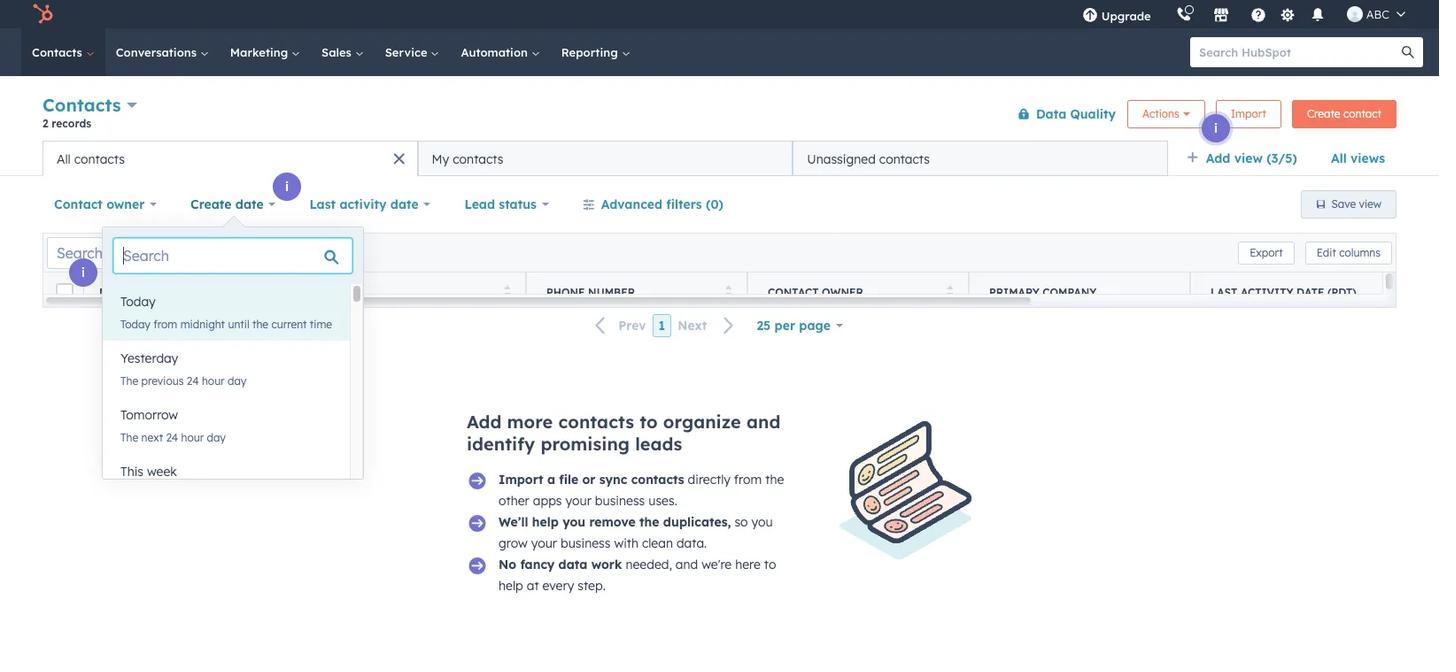 Task type: locate. For each thing, give the bounding box(es) containing it.
create for create contact
[[1308, 107, 1341, 120]]

contact owner
[[54, 197, 145, 213], [768, 286, 864, 299]]

1 horizontal spatial your
[[566, 494, 592, 510]]

i button left name
[[69, 259, 97, 287]]

menu
[[1070, 0, 1419, 28]]

1 horizontal spatial to
[[765, 557, 777, 573]]

contacts right the my
[[453, 151, 504, 167]]

2 horizontal spatial i
[[1215, 121, 1219, 136]]

and
[[747, 411, 781, 433], [676, 557, 699, 573]]

import up "add view (3/5)" popup button
[[1231, 107, 1267, 120]]

contacts down records
[[74, 151, 125, 167]]

export button
[[1239, 241, 1295, 265]]

the left next
[[121, 432, 138, 445]]

2 date from the left
[[391, 197, 419, 213]]

needed, and we're here to help at every step.
[[499, 557, 777, 595]]

your
[[566, 494, 592, 510], [531, 536, 557, 552]]

0 horizontal spatial contact
[[54, 197, 103, 213]]

0 vertical spatial from
[[154, 318, 177, 331]]

advanced filters (0) button
[[571, 187, 735, 222]]

last left activity at the right
[[1211, 286, 1238, 299]]

all inside all views link
[[1332, 151, 1348, 167]]

company
[[1043, 286, 1097, 299]]

contacts down hubspot 'link'
[[32, 45, 86, 59]]

0 vertical spatial the
[[121, 375, 138, 388]]

view left (3/5)
[[1235, 151, 1264, 167]]

1 horizontal spatial 24
[[187, 375, 199, 388]]

press to sort. image up current
[[282, 285, 289, 297]]

1 horizontal spatial day
[[228, 375, 247, 388]]

1 button
[[653, 315, 672, 338]]

view inside button
[[1360, 198, 1382, 211]]

leads
[[636, 433, 683, 455]]

1 vertical spatial view
[[1360, 198, 1382, 211]]

2 all from the left
[[57, 151, 71, 167]]

0 horizontal spatial press to sort. image
[[725, 285, 732, 297]]

data.
[[677, 536, 707, 552]]

1 vertical spatial business
[[561, 536, 611, 552]]

0 vertical spatial view
[[1235, 151, 1264, 167]]

import for import
[[1231, 107, 1267, 120]]

0 horizontal spatial import
[[499, 472, 544, 488]]

contacts up records
[[43, 94, 121, 116]]

hour up tomorrow button
[[202, 375, 225, 388]]

the for yesterday
[[121, 375, 138, 388]]

create inside popup button
[[191, 197, 232, 213]]

0 vertical spatial to
[[640, 411, 658, 433]]

business inside so you grow your business with clean data.
[[561, 536, 611, 552]]

24 right previous
[[187, 375, 199, 388]]

and right 'organize'
[[747, 411, 781, 433]]

actions button
[[1128, 100, 1206, 128]]

search button
[[1394, 37, 1424, 67]]

1 horizontal spatial press to sort. image
[[504, 285, 510, 297]]

save view
[[1332, 198, 1382, 211]]

0 vertical spatial owner
[[106, 197, 145, 213]]

1 press to sort. image from the left
[[725, 285, 732, 297]]

1 vertical spatial contact
[[768, 286, 819, 299]]

1 horizontal spatial all
[[1332, 151, 1348, 167]]

contacts up import a file or sync contacts on the left bottom
[[559, 411, 635, 433]]

import up other
[[499, 472, 544, 488]]

1 horizontal spatial owner
[[822, 286, 864, 299]]

0 horizontal spatial the
[[252, 318, 269, 331]]

import a file or sync contacts
[[499, 472, 685, 488]]

add more contacts to organize and identify promising leads
[[467, 411, 781, 455]]

0 vertical spatial contacts
[[32, 45, 86, 59]]

notifications image
[[1310, 8, 1326, 24]]

add left more
[[467, 411, 502, 433]]

0 vertical spatial day
[[228, 375, 247, 388]]

day up tomorrow button
[[228, 375, 247, 388]]

2 press to sort. element from the left
[[504, 285, 510, 300]]

clean
[[642, 536, 673, 552]]

email
[[325, 286, 360, 299]]

press to sort. element for contact owner
[[947, 285, 954, 300]]

hubspot image
[[32, 4, 53, 25]]

1 horizontal spatial press to sort. image
[[947, 285, 954, 297]]

to inside needed, and we're here to help at every step.
[[765, 557, 777, 573]]

all down 2 records
[[57, 151, 71, 167]]

2 press to sort. image from the left
[[504, 285, 510, 297]]

help image
[[1251, 8, 1267, 24]]

current
[[272, 318, 307, 331]]

1 vertical spatial hour
[[181, 432, 204, 445]]

1 vertical spatial last
[[1211, 286, 1238, 299]]

marketing link
[[220, 28, 311, 76]]

identify
[[467, 433, 535, 455]]

0 horizontal spatial and
[[676, 557, 699, 573]]

0 horizontal spatial contact owner
[[54, 197, 145, 213]]

1 date from the left
[[236, 197, 264, 213]]

24
[[187, 375, 199, 388], [166, 432, 178, 445]]

data quality button
[[1007, 96, 1117, 132]]

press to sort. image for number
[[725, 285, 732, 297]]

the right "directly"
[[766, 472, 785, 488]]

1 horizontal spatial last
[[1211, 286, 1238, 299]]

0 vertical spatial business
[[595, 494, 645, 510]]

press to sort. element left the primary
[[947, 285, 954, 300]]

press to sort. element left phone
[[504, 285, 510, 300]]

hour inside yesterday the previous 24 hour day
[[202, 375, 225, 388]]

every
[[543, 579, 575, 595]]

data
[[559, 557, 588, 573]]

1 horizontal spatial add
[[1207, 151, 1231, 167]]

from
[[154, 318, 177, 331], [734, 472, 762, 488]]

views
[[1351, 151, 1386, 167]]

0 vertical spatial create
[[1308, 107, 1341, 120]]

24 right next
[[166, 432, 178, 445]]

press to sort. element for phone number
[[725, 285, 732, 300]]

add for add more contacts to organize and identify promising leads
[[467, 411, 502, 433]]

1 horizontal spatial and
[[747, 411, 781, 433]]

1 vertical spatial import
[[499, 472, 544, 488]]

1 horizontal spatial help
[[532, 515, 559, 531]]

hour for tomorrow
[[181, 432, 204, 445]]

i button
[[1203, 114, 1231, 143], [273, 173, 301, 201], [69, 259, 97, 287]]

last left activity
[[310, 197, 336, 213]]

2 you from the left
[[752, 515, 773, 531]]

1 vertical spatial add
[[467, 411, 502, 433]]

0 vertical spatial and
[[747, 411, 781, 433]]

menu containing abc
[[1070, 0, 1419, 28]]

service
[[385, 45, 431, 59]]

from right "directly"
[[734, 472, 762, 488]]

the inside directly from the other apps your business uses.
[[766, 472, 785, 488]]

search image
[[1403, 46, 1415, 58]]

i down all contacts button
[[285, 179, 289, 195]]

all inside all contacts button
[[57, 151, 71, 167]]

i down contact owner popup button
[[81, 265, 85, 281]]

date inside popup button
[[236, 197, 264, 213]]

owner up search name, phone, email addresses, or company search box
[[106, 197, 145, 213]]

prev button
[[585, 315, 653, 338]]

1 vertical spatial today
[[121, 318, 151, 331]]

contacts inside "button"
[[880, 151, 931, 167]]

contacts for unassigned contacts
[[880, 151, 931, 167]]

1 today from the top
[[121, 294, 156, 310]]

import inside "button"
[[1231, 107, 1267, 120]]

today down search name, phone, email addresses, or company search box
[[121, 294, 156, 310]]

0 horizontal spatial from
[[154, 318, 177, 331]]

primary
[[990, 286, 1040, 299]]

reporting link
[[551, 28, 641, 76]]

2
[[43, 117, 48, 130]]

create down all contacts button
[[191, 197, 232, 213]]

1 horizontal spatial contact owner
[[768, 286, 864, 299]]

filters
[[667, 197, 702, 213]]

you
[[563, 515, 586, 531], [752, 515, 773, 531]]

work
[[592, 557, 622, 573]]

and inside the add more contacts to organize and identify promising leads
[[747, 411, 781, 433]]

today today from midnight until the current time
[[121, 294, 332, 331]]

0 horizontal spatial day
[[207, 432, 226, 445]]

2 horizontal spatial i button
[[1203, 114, 1231, 143]]

the up clean
[[640, 515, 660, 531]]

1 horizontal spatial import
[[1231, 107, 1267, 120]]

contact inside contact owner popup button
[[54, 197, 103, 213]]

all left 'views'
[[1332, 151, 1348, 167]]

1 vertical spatial 24
[[166, 432, 178, 445]]

0 vertical spatial contact owner
[[54, 197, 145, 213]]

1 horizontal spatial date
[[391, 197, 419, 213]]

the inside yesterday the previous 24 hour day
[[121, 375, 138, 388]]

list box
[[103, 284, 363, 511]]

1 vertical spatial the
[[121, 432, 138, 445]]

all
[[1332, 151, 1348, 167], [57, 151, 71, 167]]

1 horizontal spatial i
[[285, 179, 289, 195]]

the down yesterday
[[121, 375, 138, 388]]

my contacts button
[[418, 141, 793, 176]]

help down apps
[[532, 515, 559, 531]]

1 horizontal spatial create
[[1308, 107, 1341, 120]]

1 vertical spatial day
[[207, 432, 226, 445]]

directly
[[688, 472, 731, 488]]

add inside the add more contacts to organize and identify promising leads
[[467, 411, 502, 433]]

your down file on the bottom of page
[[566, 494, 592, 510]]

i up "add view (3/5)" popup button
[[1215, 121, 1219, 136]]

step.
[[578, 579, 606, 595]]

view right save
[[1360, 198, 1382, 211]]

organize
[[664, 411, 742, 433]]

or
[[583, 472, 596, 488]]

today button
[[103, 284, 350, 320]]

1 all from the left
[[1332, 151, 1348, 167]]

i
[[1215, 121, 1219, 136], [285, 179, 289, 195], [81, 265, 85, 281]]

0 horizontal spatial all
[[57, 151, 71, 167]]

press to sort. element up next button
[[725, 285, 732, 300]]

0 horizontal spatial 24
[[166, 432, 178, 445]]

all for all views
[[1332, 151, 1348, 167]]

file
[[559, 472, 579, 488]]

2 vertical spatial i button
[[69, 259, 97, 287]]

last
[[310, 197, 336, 213], [1211, 286, 1238, 299]]

you inside so you grow your business with clean data.
[[752, 515, 773, 531]]

owner up page
[[822, 286, 864, 299]]

contact owner up page
[[768, 286, 864, 299]]

i button right create date
[[273, 173, 301, 201]]

phone
[[547, 286, 585, 299]]

to right here
[[765, 557, 777, 573]]

date down all contacts button
[[236, 197, 264, 213]]

all views link
[[1320, 141, 1397, 176]]

press to sort. element up current
[[282, 285, 289, 300]]

contacts right 'unassigned' in the right of the page
[[880, 151, 931, 167]]

contact owner down all contacts
[[54, 197, 145, 213]]

hour right next
[[181, 432, 204, 445]]

4 press to sort. element from the left
[[947, 285, 954, 300]]

0 horizontal spatial your
[[531, 536, 557, 552]]

2 the from the top
[[121, 432, 138, 445]]

last for last activity date (pdt)
[[1211, 286, 1238, 299]]

from inside directly from the other apps your business uses.
[[734, 472, 762, 488]]

business up the data
[[561, 536, 611, 552]]

marketplaces image
[[1214, 8, 1230, 24]]

0 horizontal spatial to
[[640, 411, 658, 433]]

day inside tomorrow the next 24 hour day
[[207, 432, 226, 445]]

the right until
[[252, 318, 269, 331]]

to left 'organize'
[[640, 411, 658, 433]]

press to sort. element
[[282, 285, 289, 300], [504, 285, 510, 300], [725, 285, 732, 300], [947, 285, 954, 300]]

notifications button
[[1303, 0, 1333, 28]]

needed,
[[626, 557, 673, 573]]

create left contact
[[1308, 107, 1341, 120]]

0 vertical spatial 24
[[187, 375, 199, 388]]

Search HubSpot search field
[[1191, 37, 1408, 67]]

0 vertical spatial hour
[[202, 375, 225, 388]]

0 vertical spatial add
[[1207, 151, 1231, 167]]

contact down all contacts
[[54, 197, 103, 213]]

0 vertical spatial today
[[121, 294, 156, 310]]

1 vertical spatial i
[[285, 179, 289, 195]]

i button up add view (3/5)
[[1203, 114, 1231, 143]]

add inside popup button
[[1207, 151, 1231, 167]]

you right so on the right of the page
[[752, 515, 773, 531]]

the inside tomorrow the next 24 hour day
[[121, 432, 138, 445]]

help down no
[[499, 579, 524, 595]]

date right activity
[[391, 197, 419, 213]]

day for tomorrow
[[207, 432, 226, 445]]

hour for yesterday
[[202, 375, 225, 388]]

0 horizontal spatial i
[[81, 265, 85, 281]]

you left the remove
[[563, 515, 586, 531]]

1 vertical spatial the
[[766, 472, 785, 488]]

add down import "button"
[[1207, 151, 1231, 167]]

0 vertical spatial your
[[566, 494, 592, 510]]

create inside button
[[1308, 107, 1341, 120]]

all for all contacts
[[57, 151, 71, 167]]

press to sort. image for press to sort. element related to email
[[504, 285, 510, 297]]

midnight
[[180, 318, 225, 331]]

create contact
[[1308, 107, 1382, 120]]

and down data.
[[676, 557, 699, 573]]

1 horizontal spatial the
[[640, 515, 660, 531]]

0 horizontal spatial date
[[236, 197, 264, 213]]

marketing
[[230, 45, 292, 59]]

2 press to sort. image from the left
[[947, 285, 954, 297]]

3 press to sort. element from the left
[[725, 285, 732, 300]]

2 vertical spatial the
[[640, 515, 660, 531]]

2 horizontal spatial the
[[766, 472, 785, 488]]

press to sort. image left phone
[[504, 285, 510, 297]]

press to sort. image
[[282, 285, 289, 297], [504, 285, 510, 297]]

0 horizontal spatial view
[[1235, 151, 1264, 167]]

view
[[1235, 151, 1264, 167], [1360, 198, 1382, 211]]

date
[[236, 197, 264, 213], [391, 197, 419, 213]]

the inside today today from midnight until the current time
[[252, 318, 269, 331]]

contact up 25 per page
[[768, 286, 819, 299]]

1 horizontal spatial contact
[[768, 286, 819, 299]]

view for add
[[1235, 151, 1264, 167]]

1 vertical spatial contacts
[[43, 94, 121, 116]]

press to sort. element for email
[[504, 285, 510, 300]]

create date button
[[179, 187, 287, 222]]

0 horizontal spatial press to sort. image
[[282, 285, 289, 297]]

0 vertical spatial import
[[1231, 107, 1267, 120]]

0 horizontal spatial you
[[563, 515, 586, 531]]

press to sort. image left the primary
[[947, 285, 954, 297]]

0 horizontal spatial help
[[499, 579, 524, 595]]

edit
[[1317, 246, 1337, 259]]

directly from the other apps your business uses.
[[499, 472, 785, 510]]

conversations link
[[105, 28, 220, 76]]

1 horizontal spatial i button
[[273, 173, 301, 201]]

contacts inside contacts 'link'
[[32, 45, 86, 59]]

hour inside tomorrow the next 24 hour day
[[181, 432, 204, 445]]

1 vertical spatial and
[[676, 557, 699, 573]]

1 vertical spatial from
[[734, 472, 762, 488]]

0 vertical spatial contact
[[54, 197, 103, 213]]

1 horizontal spatial view
[[1360, 198, 1382, 211]]

1 vertical spatial create
[[191, 197, 232, 213]]

Search name, phone, email addresses, or company search field
[[47, 237, 262, 269]]

your up fancy at the left bottom
[[531, 536, 557, 552]]

other
[[499, 494, 530, 510]]

day inside yesterday the previous 24 hour day
[[228, 375, 247, 388]]

1 vertical spatial help
[[499, 579, 524, 595]]

1 vertical spatial to
[[765, 557, 777, 573]]

1 press to sort. image from the left
[[282, 285, 289, 297]]

owner inside popup button
[[106, 197, 145, 213]]

view inside popup button
[[1235, 151, 1264, 167]]

apps
[[533, 494, 562, 510]]

today up yesterday
[[121, 318, 151, 331]]

to
[[640, 411, 658, 433], [765, 557, 777, 573]]

press to sort. image up next button
[[725, 285, 732, 297]]

number
[[588, 286, 636, 299]]

from left midnight at the left of the page
[[154, 318, 177, 331]]

upgrade image
[[1083, 8, 1099, 24]]

0 vertical spatial last
[[310, 197, 336, 213]]

0 horizontal spatial owner
[[106, 197, 145, 213]]

your inside directly from the other apps your business uses.
[[566, 494, 592, 510]]

the
[[121, 375, 138, 388], [121, 432, 138, 445]]

24 inside tomorrow the next 24 hour day
[[166, 432, 178, 445]]

1 the from the top
[[121, 375, 138, 388]]

no fancy data work
[[499, 557, 622, 573]]

1 vertical spatial i button
[[273, 173, 301, 201]]

contacts
[[32, 45, 86, 59], [43, 94, 121, 116]]

press to sort. image
[[725, 285, 732, 297], [947, 285, 954, 297]]

contact
[[1344, 107, 1382, 120]]

0 horizontal spatial create
[[191, 197, 232, 213]]

0 horizontal spatial add
[[467, 411, 502, 433]]

0 horizontal spatial last
[[310, 197, 336, 213]]

24 inside yesterday the previous 24 hour day
[[187, 375, 199, 388]]

day up the this week button
[[207, 432, 226, 445]]

yesterday the previous 24 hour day
[[121, 351, 247, 388]]

1 horizontal spatial you
[[752, 515, 773, 531]]

2 vertical spatial i
[[81, 265, 85, 281]]

edit columns button
[[1306, 241, 1393, 265]]

business up we'll help you remove the duplicates,
[[595, 494, 645, 510]]

last inside popup button
[[310, 197, 336, 213]]

marketplaces button
[[1203, 0, 1240, 28]]

1 horizontal spatial from
[[734, 472, 762, 488]]

my
[[432, 151, 450, 167]]

1 vertical spatial your
[[531, 536, 557, 552]]

0 vertical spatial the
[[252, 318, 269, 331]]

today
[[121, 294, 156, 310], [121, 318, 151, 331]]

create for create date
[[191, 197, 232, 213]]



Task type: vqa. For each thing, say whether or not it's contained in the screenshot.
2nd Account from the top
no



Task type: describe. For each thing, give the bounding box(es) containing it.
next
[[141, 432, 163, 445]]

0 vertical spatial i
[[1215, 121, 1219, 136]]

we'll help you remove the duplicates,
[[499, 515, 731, 531]]

settings image
[[1281, 8, 1297, 23]]

promising
[[541, 433, 630, 455]]

help inside needed, and we're here to help at every step.
[[499, 579, 524, 595]]

all contacts
[[57, 151, 125, 167]]

advanced
[[601, 197, 663, 213]]

0 horizontal spatial i button
[[69, 259, 97, 287]]

until
[[228, 318, 250, 331]]

contacts up uses.
[[632, 472, 685, 488]]

tomorrow
[[121, 408, 178, 424]]

upgrade
[[1102, 9, 1152, 23]]

calling icon button
[[1169, 3, 1200, 26]]

to inside the add more contacts to organize and identify promising leads
[[640, 411, 658, 433]]

grow
[[499, 536, 528, 552]]

sales
[[322, 45, 355, 59]]

duplicates,
[[664, 515, 731, 531]]

pagination navigation
[[585, 314, 746, 338]]

0 vertical spatial i button
[[1203, 114, 1231, 143]]

tomorrow the next 24 hour day
[[121, 408, 226, 445]]

export
[[1250, 246, 1284, 259]]

here
[[736, 557, 761, 573]]

save view button
[[1301, 191, 1397, 219]]

conversations
[[116, 45, 200, 59]]

contacts button
[[43, 92, 137, 118]]

my contacts
[[432, 151, 504, 167]]

contacts banner
[[43, 91, 1397, 141]]

business inside directly from the other apps your business uses.
[[595, 494, 645, 510]]

primary company
[[990, 286, 1097, 299]]

import for import a file or sync contacts
[[499, 472, 544, 488]]

1 press to sort. element from the left
[[282, 285, 289, 300]]

your inside so you grow your business with clean data.
[[531, 536, 557, 552]]

unassigned
[[807, 151, 876, 167]]

abc
[[1367, 7, 1390, 21]]

25 per page button
[[746, 308, 855, 344]]

day for yesterday
[[228, 375, 247, 388]]

24 for tomorrow
[[166, 432, 178, 445]]

tomorrow button
[[103, 398, 350, 433]]

contacts for all contacts
[[74, 151, 125, 167]]

service link
[[375, 28, 451, 76]]

we're
[[702, 557, 732, 573]]

the for tomorrow
[[121, 432, 138, 445]]

press to sort. image for owner
[[947, 285, 954, 297]]

uses.
[[649, 494, 678, 510]]

view for save
[[1360, 198, 1382, 211]]

data
[[1037, 106, 1067, 122]]

contacts link
[[21, 28, 105, 76]]

primary company column header
[[969, 273, 1192, 312]]

0 vertical spatial help
[[532, 515, 559, 531]]

this
[[121, 464, 144, 480]]

add view (3/5)
[[1207, 151, 1298, 167]]

contact owner inside popup button
[[54, 197, 145, 213]]

2 records
[[43, 117, 91, 130]]

brad klo image
[[1348, 6, 1364, 22]]

date inside popup button
[[391, 197, 419, 213]]

data quality
[[1037, 106, 1117, 122]]

add for add view (3/5)
[[1207, 151, 1231, 167]]

with
[[614, 536, 639, 552]]

time
[[310, 318, 332, 331]]

1 vertical spatial owner
[[822, 286, 864, 299]]

so you grow your business with clean data.
[[499, 515, 773, 552]]

all views
[[1332, 151, 1386, 167]]

and inside needed, and we're here to help at every step.
[[676, 557, 699, 573]]

automation link
[[451, 28, 551, 76]]

so
[[735, 515, 748, 531]]

press to sort. image for 4th press to sort. element from right
[[282, 285, 289, 297]]

more
[[507, 411, 553, 433]]

fancy
[[521, 557, 555, 573]]

list box containing today
[[103, 284, 363, 511]]

settings link
[[1278, 5, 1300, 23]]

from inside today today from midnight until the current time
[[154, 318, 177, 331]]

next button
[[672, 315, 746, 338]]

create contact button
[[1293, 100, 1397, 128]]

add view (3/5) button
[[1176, 141, 1320, 176]]

contact owner button
[[43, 187, 168, 222]]

lead status button
[[453, 187, 561, 222]]

1 vertical spatial contact owner
[[768, 286, 864, 299]]

last activity date button
[[298, 187, 443, 222]]

lead
[[465, 197, 495, 213]]

reporting
[[562, 45, 622, 59]]

actions
[[1143, 107, 1180, 120]]

yesterday button
[[103, 341, 350, 377]]

Search search field
[[113, 238, 353, 274]]

this week
[[121, 464, 177, 480]]

create date
[[191, 197, 264, 213]]

25
[[757, 318, 771, 334]]

hubspot link
[[21, 4, 66, 25]]

contacts for my contacts
[[453, 151, 504, 167]]

24 for yesterday
[[187, 375, 199, 388]]

help button
[[1244, 0, 1274, 28]]

2 today from the top
[[121, 318, 151, 331]]

quality
[[1071, 106, 1117, 122]]

save
[[1332, 198, 1357, 211]]

we'll
[[499, 515, 529, 531]]

calling icon image
[[1177, 7, 1193, 23]]

previous
[[141, 375, 184, 388]]

a
[[548, 472, 556, 488]]

contacts inside contacts popup button
[[43, 94, 121, 116]]

1 you from the left
[[563, 515, 586, 531]]

next
[[678, 318, 707, 334]]

date
[[1297, 286, 1325, 299]]

25 per page
[[757, 318, 831, 334]]

per
[[775, 318, 796, 334]]

status
[[499, 197, 537, 213]]

activity
[[340, 197, 387, 213]]

contacts inside the add more contacts to organize and identify promising leads
[[559, 411, 635, 433]]

last for last activity date
[[310, 197, 336, 213]]

sync
[[600, 472, 628, 488]]

(0)
[[706, 197, 724, 213]]



